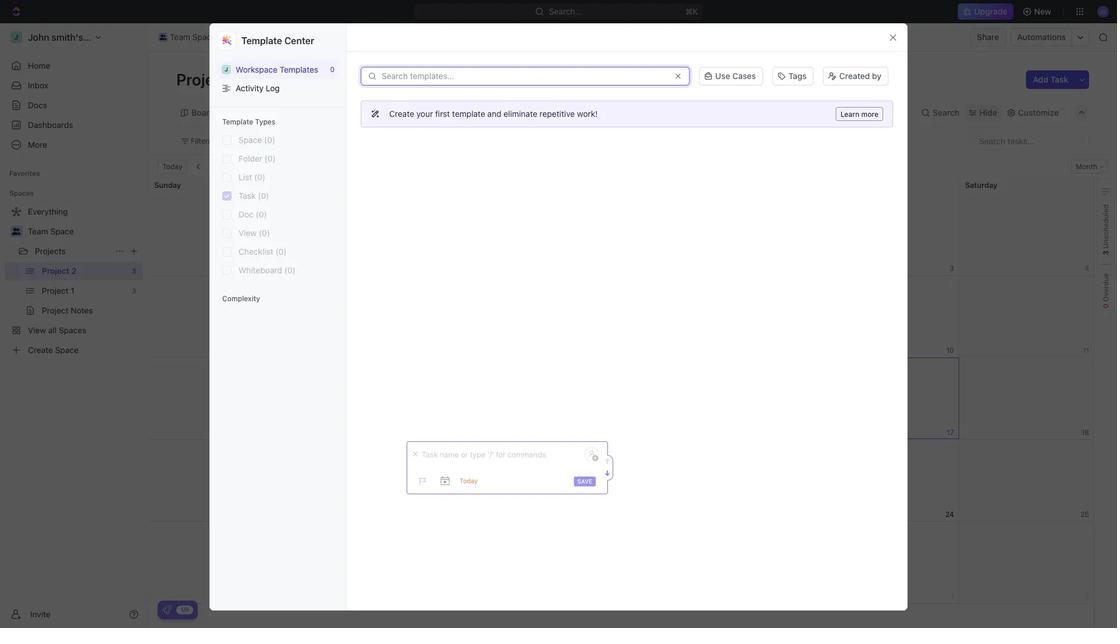 Task type: describe. For each thing, give the bounding box(es) containing it.
home
[[28, 61, 50, 70]]

onboarding checklist button image
[[162, 606, 172, 615]]

templates
[[280, 65, 318, 74]]

activity log
[[236, 84, 280, 93]]

list for list
[[236, 108, 250, 118]]

(0) for doc (0)
[[256, 210, 267, 219]]

1 horizontal spatial space
[[192, 32, 216, 42]]

1 vertical spatial team space link
[[28, 222, 141, 241]]

space (0)
[[239, 135, 275, 145]]

(0) for whiteboard (0)
[[285, 266, 296, 275]]

share button
[[970, 28, 1007, 47]]

show closed button
[[329, 134, 392, 148]]

5 row from the top
[[148, 522, 1095, 604]]

view (0)
[[239, 228, 270, 238]]

set priority image
[[413, 473, 431, 491]]

show
[[344, 137, 362, 145]]

onboarding checklist button element
[[162, 606, 172, 615]]

workspace templates
[[236, 65, 318, 74]]

spaces
[[9, 189, 34, 197]]

1 horizontal spatial 0
[[1102, 304, 1110, 309]]

list (0)
[[239, 173, 265, 182]]

new button
[[1018, 2, 1059, 21]]

18
[[1082, 429, 1090, 437]]

⌘k
[[686, 7, 698, 16]]

customize button
[[1003, 105, 1063, 121]]

search...
[[549, 7, 582, 16]]

1 horizontal spatial team
[[170, 32, 190, 42]]

(0) for list (0)
[[254, 173, 265, 182]]

folder (0)
[[239, 154, 276, 164]]

team inside sidebar navigation
[[28, 227, 48, 236]]

board link
[[189, 105, 214, 121]]

repetitive
[[540, 109, 575, 119]]

favorites button
[[5, 166, 45, 180]]

0 horizontal spatial project
[[176, 70, 229, 89]]

Task na﻿me or type '/' for commands field
[[413, 450, 579, 460]]

view
[[239, 228, 257, 238]]

0 horizontal spatial task
[[239, 191, 256, 201]]

Search tasks... text field
[[973, 132, 1089, 150]]

0 vertical spatial projects
[[240, 32, 271, 42]]

2 row from the top
[[148, 276, 1095, 358]]

1 vertical spatial 2
[[232, 70, 242, 89]]

25
[[1081, 511, 1090, 519]]

automations button
[[1012, 29, 1072, 46]]

home link
[[5, 56, 143, 75]]

projects inside sidebar navigation
[[35, 247, 66, 256]]

show closed
[[344, 137, 386, 145]]

3
[[1102, 251, 1110, 255]]

checklist (0)
[[239, 247, 287, 257]]

grid containing sunday
[[148, 176, 1095, 629]]

user group image inside 'team space' link
[[159, 34, 167, 40]]

task (0)
[[239, 191, 269, 201]]

docs link
[[5, 96, 143, 115]]

overdue
[[1102, 273, 1110, 304]]

favorites
[[9, 169, 40, 178]]

team space inside tree
[[28, 227, 74, 236]]

calendar
[[271, 108, 306, 118]]

whiteboard
[[239, 266, 282, 275]]

gantt link
[[367, 105, 391, 121]]

share
[[977, 32, 1000, 42]]

complexity
[[222, 295, 260, 303]]

template center
[[242, 35, 314, 46]]

new
[[1035, 7, 1052, 16]]

1 vertical spatial space
[[239, 135, 262, 145]]

hide inside hide dropdown button
[[980, 108, 998, 118]]

dashboards link
[[5, 116, 143, 134]]

sidebar navigation
[[0, 23, 148, 629]]

doc (0)
[[239, 210, 267, 219]]

inbox
[[28, 81, 48, 90]]

add
[[1034, 75, 1049, 84]]

1 row from the top
[[148, 176, 1095, 276]]

list link
[[234, 105, 250, 121]]

(0) for checklist (0)
[[276, 247, 287, 257]]

log
[[266, 84, 280, 93]]

learn more
[[841, 110, 879, 118]]

closed
[[364, 137, 386, 145]]

template types
[[222, 118, 276, 126]]

saturday
[[966, 181, 998, 189]]

customize
[[1019, 108, 1059, 118]]

today button
[[158, 160, 187, 174]]

save
[[578, 478, 593, 485]]

activity log button
[[217, 79, 339, 98]]

add task button
[[1027, 70, 1076, 89]]

automations
[[1018, 32, 1066, 42]]

checklist
[[239, 247, 273, 257]]

1 horizontal spatial team space
[[170, 32, 216, 42]]

create your first template and eliminate repetitive work!
[[389, 109, 598, 119]]

hide button
[[402, 134, 426, 148]]

your
[[417, 109, 433, 119]]

search button
[[918, 105, 963, 121]]

hide inside hide button
[[406, 137, 422, 145]]



Task type: vqa. For each thing, say whether or not it's contained in the screenshot.
2 Set priority 'icon'
no



Task type: locate. For each thing, give the bounding box(es) containing it.
1 horizontal spatial /
[[276, 32, 279, 42]]

1 vertical spatial projects link
[[35, 242, 111, 261]]

template for template center
[[242, 35, 282, 46]]

1 horizontal spatial hide
[[980, 108, 998, 118]]

row
[[148, 176, 1095, 276], [148, 276, 1095, 358], [148, 358, 1095, 440], [148, 440, 1095, 522], [148, 522, 1095, 604]]

today inside button
[[162, 163, 183, 171]]

task
[[1051, 75, 1069, 84], [239, 191, 256, 201]]

add task
[[1034, 75, 1069, 84]]

row containing 24
[[148, 440, 1095, 522]]

1 vertical spatial task
[[239, 191, 256, 201]]

row containing 17
[[148, 358, 1095, 440]]

0 horizontal spatial 2
[[232, 70, 242, 89]]

0 horizontal spatial 0
[[330, 65, 335, 73]]

0 horizontal spatial projects
[[35, 247, 66, 256]]

calendar link
[[269, 105, 306, 121]]

board
[[192, 108, 214, 118]]

0 horizontal spatial project 2
[[176, 70, 246, 89]]

project 2 inside "link"
[[296, 32, 330, 42]]

0 horizontal spatial team space link
[[28, 222, 141, 241]]

2
[[325, 32, 330, 42], [232, 70, 242, 89]]

today up the sunday
[[162, 163, 183, 171]]

activity
[[236, 84, 264, 93]]

0 vertical spatial project 2
[[296, 32, 330, 42]]

types
[[255, 118, 276, 126]]

0 vertical spatial 0
[[330, 65, 335, 73]]

project 2
[[296, 32, 330, 42], [176, 70, 246, 89]]

/ up john smith's workspace, , element
[[221, 32, 223, 42]]

(0) up 'doc (0)'
[[258, 191, 269, 201]]

(0) right whiteboard on the left of page
[[285, 266, 296, 275]]

(0) down folder (0)
[[254, 173, 265, 182]]

project 2 up templates
[[296, 32, 330, 42]]

1 vertical spatial user group image
[[12, 228, 21, 235]]

1 horizontal spatial project
[[296, 32, 323, 42]]

0 vertical spatial user group image
[[159, 34, 167, 40]]

(0)
[[264, 135, 275, 145], [265, 154, 276, 164], [254, 173, 265, 182], [258, 191, 269, 201], [256, 210, 267, 219], [259, 228, 270, 238], [276, 247, 287, 257], [285, 266, 296, 275]]

template for template types
[[222, 118, 253, 126]]

whiteboard (0)
[[239, 266, 296, 275]]

1 vertical spatial project 2
[[176, 70, 246, 89]]

1 vertical spatial projects
[[35, 247, 66, 256]]

0 vertical spatial team space link
[[155, 30, 219, 44]]

2 right john smith's workspace, , element
[[232, 70, 242, 89]]

set priority element
[[413, 473, 431, 491]]

2 / from the left
[[276, 32, 279, 42]]

(0) right folder
[[265, 154, 276, 164]]

2 right the center
[[325, 32, 330, 42]]

folder
[[239, 154, 262, 164]]

tree containing team space
[[5, 203, 143, 360]]

work!
[[577, 109, 598, 119]]

(0) down types
[[264, 135, 275, 145]]

1 horizontal spatial user group image
[[159, 34, 167, 40]]

user group image inside sidebar navigation
[[12, 228, 21, 235]]

(0) for folder (0)
[[265, 154, 276, 164]]

(0) for task (0)
[[258, 191, 269, 201]]

(0) for space (0)
[[264, 135, 275, 145]]

gantt
[[370, 108, 391, 118]]

grid
[[148, 176, 1095, 629]]

Search templates... text field
[[382, 72, 667, 81]]

1 vertical spatial project
[[176, 70, 229, 89]]

today
[[162, 163, 183, 171], [460, 478, 478, 485]]

4 row from the top
[[148, 440, 1095, 522]]

today button
[[460, 478, 478, 486]]

0 horizontal spatial today
[[162, 163, 183, 171]]

table link
[[325, 105, 348, 121]]

0 down "3"
[[1102, 304, 1110, 309]]

0 horizontal spatial /
[[221, 32, 223, 42]]

1 / from the left
[[221, 32, 223, 42]]

/ left the center
[[276, 32, 279, 42]]

list
[[236, 108, 250, 118], [239, 173, 252, 182]]

task inside button
[[1051, 75, 1069, 84]]

list down folder
[[239, 173, 252, 182]]

template up space (0)
[[222, 118, 253, 126]]

inbox link
[[5, 76, 143, 95]]

0 vertical spatial team
[[170, 32, 190, 42]]

2 inside project 2 "link"
[[325, 32, 330, 42]]

first
[[435, 109, 450, 119]]

0 horizontal spatial space
[[50, 227, 74, 236]]

workspace
[[236, 65, 278, 74]]

sunday
[[154, 181, 181, 189]]

24
[[946, 511, 954, 519]]

1 horizontal spatial projects link
[[226, 30, 274, 44]]

0 horizontal spatial projects link
[[35, 242, 111, 261]]

learn more link
[[836, 107, 884, 121]]

2 horizontal spatial space
[[239, 135, 262, 145]]

1 vertical spatial template
[[222, 118, 253, 126]]

search
[[933, 108, 960, 118]]

1 vertical spatial today
[[460, 478, 478, 485]]

invite
[[30, 610, 51, 620]]

template
[[242, 35, 282, 46], [222, 118, 253, 126]]

1 horizontal spatial projects
[[240, 32, 271, 42]]

1 horizontal spatial project 2
[[296, 32, 330, 42]]

tree
[[5, 203, 143, 360]]

upgrade
[[975, 7, 1008, 16]]

0 horizontal spatial user group image
[[12, 228, 21, 235]]

j
[[225, 66, 228, 73]]

docs
[[28, 100, 47, 110]]

0 horizontal spatial team
[[28, 227, 48, 236]]

0 vertical spatial 2
[[325, 32, 330, 42]]

0 vertical spatial task
[[1051, 75, 1069, 84]]

1/5
[[180, 607, 189, 614]]

hide down your
[[406, 137, 422, 145]]

1 vertical spatial 0
[[1102, 304, 1110, 309]]

0 horizontal spatial team space
[[28, 227, 74, 236]]

(0) right doc
[[256, 210, 267, 219]]

projects link
[[226, 30, 274, 44], [35, 242, 111, 261]]

team
[[170, 32, 190, 42], [28, 227, 48, 236]]

doc
[[239, 210, 254, 219]]

and
[[488, 109, 502, 119]]

1 horizontal spatial 2
[[325, 32, 330, 42]]

space
[[192, 32, 216, 42], [239, 135, 262, 145], [50, 227, 74, 236]]

upgrade link
[[958, 3, 1014, 20]]

project 2 up board
[[176, 70, 246, 89]]

cell
[[418, 176, 554, 275], [553, 176, 689, 275], [689, 176, 825, 275], [418, 276, 554, 357], [553, 276, 689, 357], [689, 276, 825, 357], [689, 358, 825, 439], [689, 440, 825, 522], [418, 522, 554, 604], [553, 522, 689, 604], [689, 522, 825, 604]]

1 vertical spatial hide
[[406, 137, 422, 145]]

john smith's workspace, , element
[[222, 65, 231, 74]]

0 right templates
[[330, 65, 335, 73]]

1 vertical spatial list
[[239, 173, 252, 182]]

hide button
[[966, 105, 1001, 121]]

project
[[296, 32, 323, 42], [176, 70, 229, 89]]

dashboards
[[28, 120, 73, 130]]

team space
[[170, 32, 216, 42], [28, 227, 74, 236]]

(0) for view (0)
[[259, 228, 270, 238]]

space inside sidebar navigation
[[50, 227, 74, 236]]

learn
[[841, 110, 860, 118]]

0 vertical spatial team space
[[170, 32, 216, 42]]

create
[[389, 109, 414, 119]]

0
[[330, 65, 335, 73], [1102, 304, 1110, 309]]

1 vertical spatial team space
[[28, 227, 74, 236]]

1 horizontal spatial task
[[1051, 75, 1069, 84]]

more
[[862, 110, 879, 118]]

3 row from the top
[[148, 358, 1095, 440]]

17
[[947, 429, 954, 437]]

(0) right "view"
[[259, 228, 270, 238]]

table
[[328, 108, 348, 118]]

(0) up whiteboard (0)
[[276, 247, 287, 257]]

today down task na﻿me or type '/' for commands field
[[460, 478, 478, 485]]

0 horizontal spatial hide
[[406, 137, 422, 145]]

2 vertical spatial space
[[50, 227, 74, 236]]

eliminate
[[504, 109, 538, 119]]

tree inside sidebar navigation
[[5, 203, 143, 360]]

template up workspace
[[242, 35, 282, 46]]

0 vertical spatial today
[[162, 163, 183, 171]]

project 2 link
[[281, 30, 333, 44]]

1 horizontal spatial today
[[460, 478, 478, 485]]

project up board
[[176, 70, 229, 89]]

0 vertical spatial hide
[[980, 108, 998, 118]]

0 vertical spatial list
[[236, 108, 250, 118]]

1 horizontal spatial team space link
[[155, 30, 219, 44]]

hide right search
[[980, 108, 998, 118]]

list left types
[[236, 108, 250, 118]]

0 vertical spatial project
[[296, 32, 323, 42]]

task up doc
[[239, 191, 256, 201]]

project up templates
[[296, 32, 323, 42]]

0 vertical spatial template
[[242, 35, 282, 46]]

template
[[452, 109, 485, 119]]

user group image
[[159, 34, 167, 40], [12, 228, 21, 235]]

task right "add"
[[1051, 75, 1069, 84]]

project inside "link"
[[296, 32, 323, 42]]

1 vertical spatial team
[[28, 227, 48, 236]]

list for list (0)
[[239, 173, 252, 182]]

center
[[285, 35, 314, 46]]

/
[[221, 32, 223, 42], [276, 32, 279, 42]]

0 vertical spatial projects link
[[226, 30, 274, 44]]

unscheduled
[[1102, 205, 1110, 251]]

0 vertical spatial space
[[192, 32, 216, 42]]



